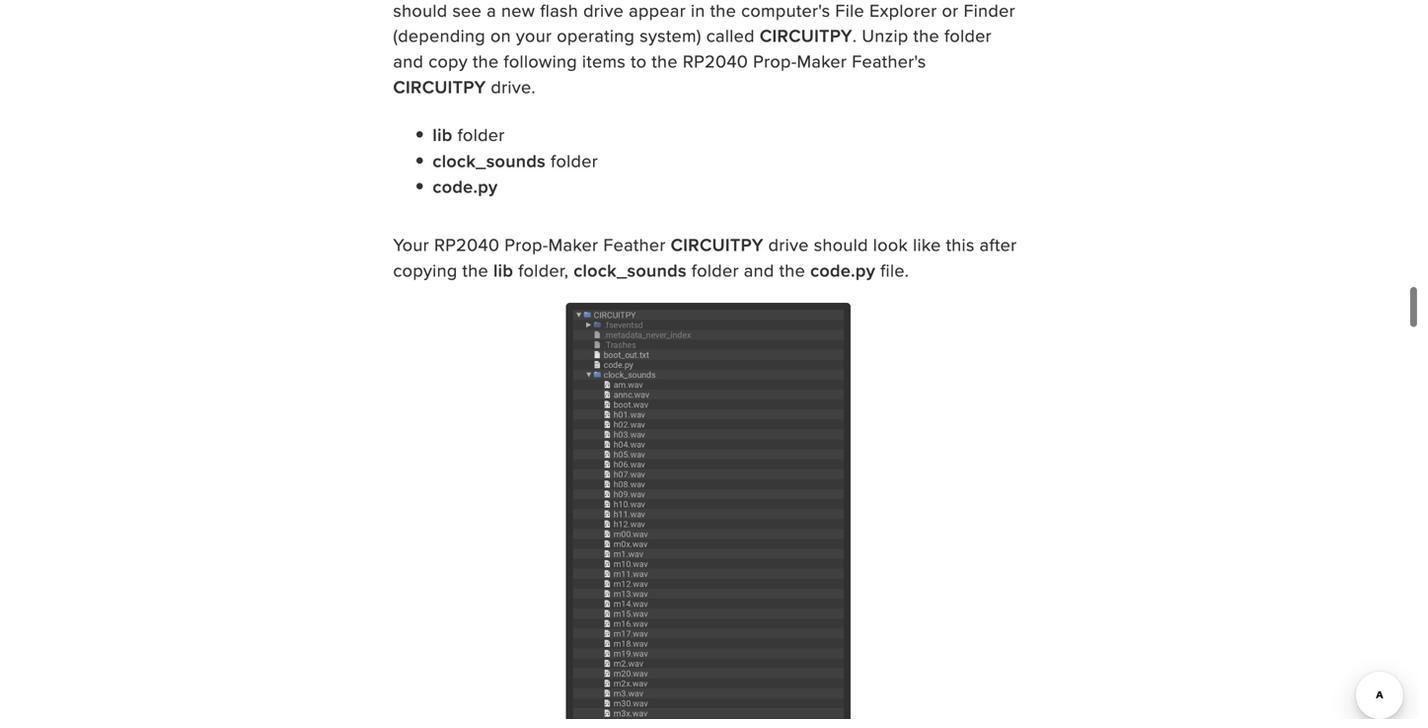 Task type: describe. For each thing, give the bounding box(es) containing it.
the right to
[[652, 49, 678, 74]]

rp2040 inside your rp2040 prop-maker feather circuitpy
[[434, 232, 500, 257]]

1 horizontal spatial code.py
[[811, 258, 876, 283]]

. unzip the folder and copy the following items to the rp2040 prop-maker feather's circuitpy drive.
[[393, 23, 992, 100]]

your rp2040 prop-maker feather circuitpy
[[393, 232, 764, 257]]

rp2040 inside . unzip the folder and copy the following items to the rp2040 prop-maker feather's circuitpy drive.
[[683, 49, 748, 74]]

clock_sounds for code.py
[[433, 148, 546, 174]]

drive.
[[491, 74, 536, 99]]

lib for and
[[494, 258, 514, 283]]

maker inside your rp2040 prop-maker feather circuitpy
[[548, 232, 599, 257]]

after
[[980, 232, 1017, 257]]

folder,
[[518, 258, 569, 283]]

circuitpy inside . unzip the folder and copy the following items to the rp2040 prop-maker feather's circuitpy drive.
[[393, 74, 486, 100]]

and for code.py
[[744, 258, 775, 283]]

feather's
[[852, 49, 927, 74]]

file.
[[881, 258, 909, 283]]

lib for code.py
[[433, 122, 453, 148]]

prop- inside your rp2040 prop-maker feather circuitpy
[[505, 232, 548, 257]]

lib folder clock_sounds folder code.py
[[433, 122, 598, 199]]

folder for lib folder clock_sounds folder code.py
[[551, 148, 598, 173]]



Task type: locate. For each thing, give the bounding box(es) containing it.
the
[[914, 23, 940, 48], [473, 49, 499, 74], [652, 49, 678, 74], [463, 258, 489, 283], [780, 258, 806, 283]]

prop-
[[753, 49, 797, 74], [505, 232, 548, 257]]

1 horizontal spatial lib
[[494, 258, 514, 283]]

0 vertical spatial code.py
[[433, 174, 498, 199]]

code.py down should
[[811, 258, 876, 283]]

circuitpy down copy
[[393, 74, 486, 100]]

copy
[[429, 49, 468, 74]]

1 horizontal spatial rp2040
[[683, 49, 748, 74]]

copying
[[393, 258, 458, 283]]

the right copying
[[463, 258, 489, 283]]

folder inside . unzip the folder and copy the following items to the rp2040 prop-maker feather's circuitpy drive.
[[945, 23, 992, 48]]

rp2040
[[683, 49, 748, 74], [434, 232, 500, 257]]

rp2040 right to
[[683, 49, 748, 74]]

0 horizontal spatial lib
[[433, 122, 453, 148]]

.
[[853, 23, 857, 48]]

like
[[913, 232, 941, 257]]

maker up the folder,
[[548, 232, 599, 257]]

folder
[[945, 23, 992, 48], [458, 122, 505, 147], [551, 148, 598, 173], [692, 258, 739, 283]]

unzip
[[862, 23, 909, 48]]

lib
[[433, 122, 453, 148], [494, 258, 514, 283]]

1 vertical spatial circuitpy
[[393, 74, 486, 100]]

0 vertical spatial lib
[[433, 122, 453, 148]]

to
[[631, 49, 647, 74]]

1 vertical spatial prop-
[[505, 232, 548, 257]]

lib inside lib folder clock_sounds folder code.py
[[433, 122, 453, 148]]

folder inside lib folder, clock_sounds folder and the code.py file.
[[692, 258, 739, 283]]

lib down copy
[[433, 122, 453, 148]]

circuitpy up lib folder, clock_sounds folder and the code.py file.
[[671, 232, 764, 257]]

lib left the folder,
[[494, 258, 514, 283]]

0 horizontal spatial prop-
[[505, 232, 548, 257]]

0 vertical spatial rp2040
[[683, 49, 748, 74]]

1 vertical spatial code.py
[[811, 258, 876, 283]]

the down the drive
[[780, 258, 806, 283]]

clock_sounds for and
[[574, 258, 687, 283]]

circuitpy left unzip
[[760, 23, 853, 48]]

0 horizontal spatial code.py
[[433, 174, 498, 199]]

code.py up copying
[[433, 174, 498, 199]]

2 vertical spatial circuitpy
[[671, 232, 764, 257]]

drive should look like this after copying the
[[393, 232, 1017, 283]]

and for the
[[393, 49, 424, 74]]

clock_sounds
[[433, 148, 546, 174], [574, 258, 687, 283]]

circuitpy
[[760, 23, 853, 48], [393, 74, 486, 100], [671, 232, 764, 257]]

the inside lib folder, clock_sounds folder and the code.py file.
[[780, 258, 806, 283]]

0 horizontal spatial rp2040
[[434, 232, 500, 257]]

the right unzip
[[914, 23, 940, 48]]

and inside lib folder, clock_sounds folder and the code.py file.
[[744, 258, 775, 283]]

the inside drive should look like this after copying the
[[463, 258, 489, 283]]

the up drive. at the left top
[[473, 49, 499, 74]]

and
[[393, 49, 424, 74], [744, 258, 775, 283]]

prop- inside . unzip the folder and copy the following items to the rp2040 prop-maker feather's circuitpy drive.
[[753, 49, 797, 74]]

should
[[814, 232, 869, 257]]

clock_sounds inside lib folder clock_sounds folder code.py
[[433, 148, 546, 174]]

code.py inside lib folder clock_sounds folder code.py
[[433, 174, 498, 199]]

code.py
[[433, 174, 498, 199], [811, 258, 876, 283]]

0 horizontal spatial clock_sounds
[[433, 148, 546, 174]]

1 vertical spatial rp2040
[[434, 232, 500, 257]]

drive
[[769, 232, 809, 257]]

circuitpy image
[[566, 303, 851, 720]]

1 vertical spatial clock_sounds
[[574, 258, 687, 283]]

1 horizontal spatial maker
[[797, 49, 847, 74]]

maker
[[797, 49, 847, 74], [548, 232, 599, 257]]

1 vertical spatial maker
[[548, 232, 599, 257]]

following
[[504, 49, 577, 74]]

folder for . unzip the folder and copy the following items to the rp2040 prop-maker feather's circuitpy drive.
[[945, 23, 992, 48]]

and left copy
[[393, 49, 424, 74]]

and inside . unzip the folder and copy the following items to the rp2040 prop-maker feather's circuitpy drive.
[[393, 49, 424, 74]]

lib folder, clock_sounds folder and the code.py file.
[[494, 258, 909, 283]]

1 vertical spatial lib
[[494, 258, 514, 283]]

1 horizontal spatial clock_sounds
[[574, 258, 687, 283]]

0 vertical spatial clock_sounds
[[433, 148, 546, 174]]

look
[[873, 232, 908, 257]]

feather
[[603, 232, 666, 257]]

1 horizontal spatial prop-
[[753, 49, 797, 74]]

0 horizontal spatial maker
[[548, 232, 599, 257]]

your
[[393, 232, 429, 257]]

1 horizontal spatial and
[[744, 258, 775, 283]]

and down the drive
[[744, 258, 775, 283]]

clock_sounds down drive. at the left top
[[433, 148, 546, 174]]

0 vertical spatial maker
[[797, 49, 847, 74]]

rp2040 up copying
[[434, 232, 500, 257]]

0 vertical spatial and
[[393, 49, 424, 74]]

this
[[946, 232, 975, 257]]

folder for lib folder, clock_sounds folder and the code.py file.
[[692, 258, 739, 283]]

0 vertical spatial prop-
[[753, 49, 797, 74]]

items
[[582, 49, 626, 74]]

clock_sounds down "feather"
[[574, 258, 687, 283]]

maker left feather's
[[797, 49, 847, 74]]

1 vertical spatial and
[[744, 258, 775, 283]]

maker inside . unzip the folder and copy the following items to the rp2040 prop-maker feather's circuitpy drive.
[[797, 49, 847, 74]]

0 vertical spatial circuitpy
[[760, 23, 853, 48]]

0 horizontal spatial and
[[393, 49, 424, 74]]



Task type: vqa. For each thing, say whether or not it's contained in the screenshot.
the Clark at the top of page
no



